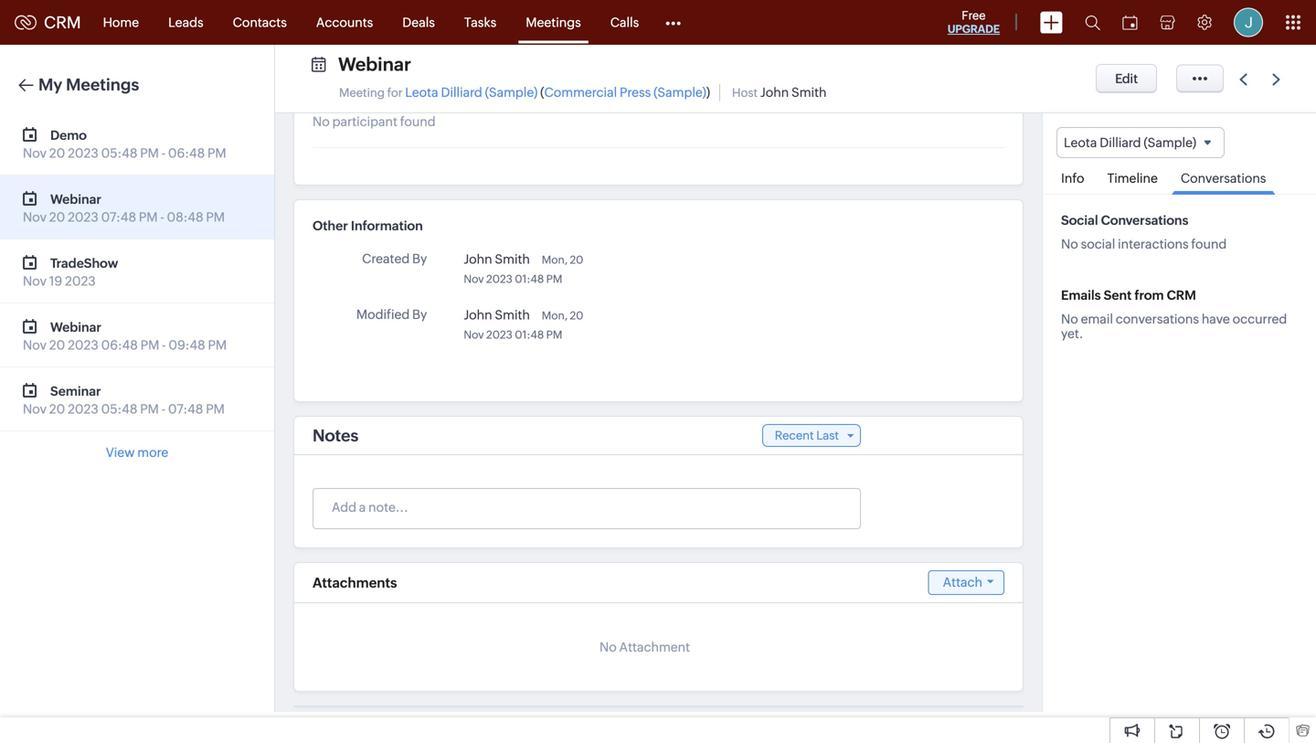 Task type: locate. For each thing, give the bounding box(es) containing it.
2 mon, from the top
[[542, 310, 568, 322]]

- left 09:48
[[162, 338, 166, 353]]

john for created by
[[464, 252, 493, 267]]

1 vertical spatial leota
[[1064, 135, 1098, 150]]

by for created by
[[412, 251, 427, 266]]

None button
[[1096, 64, 1158, 93]]

20 inside demo nov 20 2023 05:48 pm - 06:48 pm
[[49, 146, 65, 160]]

2023 inside demo nov 20 2023 05:48 pm - 06:48 pm
[[68, 146, 99, 160]]

conversations up interactions
[[1102, 213, 1189, 228]]

0 vertical spatial dilliard
[[441, 85, 483, 100]]

(sample) left (
[[485, 85, 538, 100]]

commercial
[[545, 85, 617, 100]]

tradeshow nov 19 2023
[[23, 256, 118, 289]]

20 for demo nov 20 2023 05:48 pm - 06:48 pm
[[49, 146, 65, 160]]

tradeshow
[[50, 256, 118, 271]]

timeline link
[[1099, 158, 1168, 194]]

20 inside webinar nov 20 2023 07:48 pm - 08:48 pm
[[49, 210, 65, 224]]

webinar nov 20 2023 06:48 pm - 09:48 pm
[[23, 320, 227, 353]]

2023 for nov 20 2023 05:48 pm - 06:48 pm
[[68, 146, 99, 160]]

leads
[[168, 15, 204, 30]]

1 vertical spatial john smith
[[464, 308, 530, 322]]

deals link
[[388, 0, 450, 44]]

(sample)
[[485, 85, 538, 100], [654, 85, 707, 100], [1144, 135, 1197, 150]]

no inside emails sent from crm no email conversations have occurred yet.
[[1062, 312, 1079, 327]]

free upgrade
[[948, 9, 1000, 35]]

attach
[[943, 575, 983, 590]]

05:48 up view
[[101, 402, 138, 417]]

- up more
[[162, 402, 166, 417]]

1 horizontal spatial leota
[[1064, 135, 1098, 150]]

20 inside webinar nov 20 2023 06:48 pm - 09:48 pm
[[49, 338, 65, 353]]

2 mon, 20 nov 2023 01:48 pm from the top
[[464, 310, 584, 341]]

1 by from the top
[[412, 251, 427, 266]]

2023 for nov 20 2023 05:48 pm - 07:48 pm
[[68, 402, 99, 417]]

nov inside seminar nov 20 2023 05:48 pm - 07:48 pm
[[23, 402, 47, 417]]

20
[[49, 146, 65, 160], [49, 210, 65, 224], [570, 254, 584, 266], [570, 310, 584, 322], [49, 338, 65, 353], [49, 402, 65, 417]]

0 vertical spatial 06:48
[[168, 146, 205, 160]]

found down for
[[400, 114, 436, 129]]

1 vertical spatial conversations
[[1102, 213, 1189, 228]]

0 vertical spatial webinar
[[338, 54, 411, 75]]

1 vertical spatial mon, 20 nov 2023 01:48 pm
[[464, 310, 584, 341]]

- inside webinar nov 20 2023 07:48 pm - 08:48 pm
[[160, 210, 164, 224]]

host
[[732, 86, 758, 100]]

0 vertical spatial crm
[[44, 13, 81, 32]]

conversations
[[1116, 312, 1200, 327]]

1 vertical spatial crm
[[1167, 288, 1197, 303]]

pm
[[140, 146, 159, 160], [208, 146, 226, 160], [139, 210, 158, 224], [206, 210, 225, 224], [547, 273, 563, 285], [547, 329, 563, 341], [141, 338, 159, 353], [208, 338, 227, 353], [140, 402, 159, 417], [206, 402, 225, 417]]

john right created by
[[464, 252, 493, 267]]

0 vertical spatial leota
[[405, 85, 439, 100]]

- inside seminar nov 20 2023 05:48 pm - 07:48 pm
[[162, 402, 166, 417]]

webinar down 19
[[50, 320, 101, 335]]

attachments
[[313, 575, 397, 591]]

dilliard
[[441, 85, 483, 100], [1100, 135, 1142, 150]]

by
[[412, 251, 427, 266], [412, 307, 427, 322]]

1 john smith from the top
[[464, 252, 530, 267]]

meeting for leota dilliard (sample) ( commercial press (sample) )
[[339, 85, 711, 100]]

john smith
[[464, 252, 530, 267], [464, 308, 530, 322]]

07:48 up more
[[168, 402, 203, 417]]

no down social
[[1062, 237, 1079, 252]]

crm
[[44, 13, 81, 32], [1167, 288, 1197, 303]]

06:48 up seminar nov 20 2023 05:48 pm - 07:48 pm
[[101, 338, 138, 353]]

05:48 inside seminar nov 20 2023 05:48 pm - 07:48 pm
[[101, 402, 138, 417]]

07:48
[[101, 210, 136, 224], [168, 402, 203, 417]]

0 horizontal spatial (sample)
[[485, 85, 538, 100]]

1 mon, 20 nov 2023 01:48 pm from the top
[[464, 254, 584, 285]]

my
[[38, 75, 62, 94]]

0 horizontal spatial meetings
[[66, 75, 139, 94]]

0 vertical spatial found
[[400, 114, 436, 129]]

by right modified
[[412, 307, 427, 322]]

1 horizontal spatial dilliard
[[1100, 135, 1142, 150]]

1 vertical spatial webinar
[[50, 192, 101, 207]]

meetings
[[526, 15, 581, 30], [66, 75, 139, 94]]

calls link
[[596, 0, 654, 44]]

2 john smith from the top
[[464, 308, 530, 322]]

meetings link
[[511, 0, 596, 44]]

0 vertical spatial john smith
[[464, 252, 530, 267]]

accounts link
[[302, 0, 388, 44]]

other
[[313, 219, 348, 233]]

- for 08:48
[[160, 210, 164, 224]]

0 vertical spatial 05:48
[[101, 146, 138, 160]]

mon, 20 nov 2023 01:48 pm for modified by
[[464, 310, 584, 341]]

06:48
[[168, 146, 205, 160], [101, 338, 138, 353]]

-
[[162, 146, 166, 160], [160, 210, 164, 224], [162, 338, 166, 353], [162, 402, 166, 417]]

01:48
[[515, 273, 544, 285], [515, 329, 544, 341]]

webinar down demo
[[50, 192, 101, 207]]

dilliard right for
[[441, 85, 483, 100]]

(sample) right "press"
[[654, 85, 707, 100]]

2023 for nov 20 2023 07:48 pm - 08:48 pm
[[68, 210, 99, 224]]

1 vertical spatial john
[[464, 252, 493, 267]]

host john smith
[[732, 85, 827, 100]]

meetings right my
[[66, 75, 139, 94]]

1 vertical spatial 05:48
[[101, 402, 138, 417]]

webinar for webinar
[[338, 54, 411, 75]]

1 vertical spatial by
[[412, 307, 427, 322]]

0 horizontal spatial found
[[400, 114, 436, 129]]

webinar up meeting
[[338, 54, 411, 75]]

2023 inside tradeshow nov 19 2023
[[65, 274, 96, 289]]

nov inside webinar nov 20 2023 06:48 pm - 09:48 pm
[[23, 338, 47, 353]]

0 vertical spatial 01:48
[[515, 273, 544, 285]]

modified
[[357, 307, 410, 322]]

- for 09:48
[[162, 338, 166, 353]]

0 vertical spatial mon,
[[542, 254, 568, 266]]

nov for seminar nov 20 2023 05:48 pm - 07:48 pm
[[23, 402, 47, 417]]

no
[[313, 114, 330, 129], [1062, 237, 1079, 252], [1062, 312, 1079, 327], [600, 640, 617, 655]]

06:48 up 08:48 at the left
[[168, 146, 205, 160]]

john right the host
[[761, 85, 789, 100]]

1 horizontal spatial crm
[[1167, 288, 1197, 303]]

no left participant
[[313, 114, 330, 129]]

no participant found
[[313, 114, 436, 129]]

0 vertical spatial mon, 20 nov 2023 01:48 pm
[[464, 254, 584, 285]]

1 vertical spatial dilliard
[[1100, 135, 1142, 150]]

05:48 up webinar nov 20 2023 07:48 pm - 08:48 pm
[[101, 146, 138, 160]]

mon,
[[542, 254, 568, 266], [542, 310, 568, 322]]

crm right logo
[[44, 13, 81, 32]]

07:48 up tradeshow
[[101, 210, 136, 224]]

crm inside emails sent from crm no email conversations have occurred yet.
[[1167, 288, 1197, 303]]

1 vertical spatial 06:48
[[101, 338, 138, 353]]

found
[[400, 114, 436, 129], [1192, 237, 1227, 252]]

20 for seminar nov 20 2023 05:48 pm - 07:48 pm
[[49, 402, 65, 417]]

2 vertical spatial john
[[464, 308, 493, 322]]

05:48 for demo
[[101, 146, 138, 160]]

- up webinar nov 20 2023 07:48 pm - 08:48 pm
[[162, 146, 166, 160]]

1 horizontal spatial 07:48
[[168, 402, 203, 417]]

1 01:48 from the top
[[515, 273, 544, 285]]

0 vertical spatial by
[[412, 251, 427, 266]]

conversations down leota dilliard (sample) field
[[1181, 171, 1267, 186]]

0 vertical spatial meetings
[[526, 15, 581, 30]]

deals
[[403, 15, 435, 30]]

nov for tradeshow nov 19 2023
[[23, 274, 47, 289]]

upgrade
[[948, 23, 1000, 35]]

john
[[761, 85, 789, 100], [464, 252, 493, 267], [464, 308, 493, 322]]

20 inside seminar nov 20 2023 05:48 pm - 07:48 pm
[[49, 402, 65, 417]]

05:48 inside demo nov 20 2023 05:48 pm - 06:48 pm
[[101, 146, 138, 160]]

by right created
[[412, 251, 427, 266]]

05:48
[[101, 146, 138, 160], [101, 402, 138, 417]]

08:48
[[167, 210, 204, 224]]

demo nov 20 2023 05:48 pm - 06:48 pm
[[23, 128, 226, 160]]

smith
[[792, 85, 827, 100], [495, 252, 530, 267], [495, 308, 530, 322]]

leota right for
[[405, 85, 439, 100]]

search element
[[1074, 0, 1112, 45]]

2023 inside webinar nov 20 2023 07:48 pm - 08:48 pm
[[68, 210, 99, 224]]

2023 inside webinar nov 20 2023 06:48 pm - 09:48 pm
[[68, 338, 99, 353]]

created
[[362, 251, 410, 266]]

- inside webinar nov 20 2023 06:48 pm - 09:48 pm
[[162, 338, 166, 353]]

mon, for created by
[[542, 254, 568, 266]]

nov inside tradeshow nov 19 2023
[[23, 274, 47, 289]]

1 vertical spatial meetings
[[66, 75, 139, 94]]

free
[[962, 9, 986, 22]]

crm right from on the right of the page
[[1167, 288, 1197, 303]]

accounts
[[316, 15, 373, 30]]

leota up info 'link'
[[1064, 135, 1098, 150]]

john smith for modified by
[[464, 308, 530, 322]]

1 vertical spatial mon,
[[542, 310, 568, 322]]

(sample) inside field
[[1144, 135, 1197, 150]]

(sample) up timeline link
[[1144, 135, 1197, 150]]

dilliard inside field
[[1100, 135, 1142, 150]]

occurred
[[1233, 312, 1288, 327]]

webinar inside webinar nov 20 2023 06:48 pm - 09:48 pm
[[50, 320, 101, 335]]

2023 for nov 19 2023
[[65, 274, 96, 289]]

john right modified by
[[464, 308, 493, 322]]

2 vertical spatial smith
[[495, 308, 530, 322]]

contacts link
[[218, 0, 302, 44]]

demo
[[50, 128, 87, 143]]

2023
[[68, 146, 99, 160], [68, 210, 99, 224], [486, 273, 513, 285], [65, 274, 96, 289], [486, 329, 513, 341], [68, 338, 99, 353], [68, 402, 99, 417]]

1 vertical spatial 07:48
[[168, 402, 203, 417]]

nov for demo nov 20 2023 05:48 pm - 06:48 pm
[[23, 146, 47, 160]]

more
[[137, 445, 168, 460]]

1 horizontal spatial (sample)
[[654, 85, 707, 100]]

commercial press (sample) link
[[545, 85, 707, 100]]

0 vertical spatial 07:48
[[101, 210, 136, 224]]

webinar
[[338, 54, 411, 75], [50, 192, 101, 207], [50, 320, 101, 335]]

1 vertical spatial found
[[1192, 237, 1227, 252]]

2023 inside seminar nov 20 2023 05:48 pm - 07:48 pm
[[68, 402, 99, 417]]

meetings up (
[[526, 15, 581, 30]]

leota
[[405, 85, 439, 100], [1064, 135, 1098, 150]]

tasks link
[[450, 0, 511, 44]]

nov inside webinar nov 20 2023 07:48 pm - 08:48 pm
[[23, 210, 47, 224]]

profile element
[[1224, 0, 1275, 44]]

john for modified by
[[464, 308, 493, 322]]

no down emails
[[1062, 312, 1079, 327]]

- inside demo nov 20 2023 05:48 pm - 06:48 pm
[[162, 146, 166, 160]]

nov inside demo nov 20 2023 05:48 pm - 06:48 pm
[[23, 146, 47, 160]]

- left 08:48 at the left
[[160, 210, 164, 224]]

2 horizontal spatial (sample)
[[1144, 135, 1197, 150]]

2 by from the top
[[412, 307, 427, 322]]

sent
[[1104, 288, 1132, 303]]

attach link
[[929, 571, 1005, 595]]

yet.
[[1062, 327, 1084, 341]]

0 horizontal spatial 06:48
[[101, 338, 138, 353]]

Add a note... field
[[314, 498, 860, 517]]

2 01:48 from the top
[[515, 329, 544, 341]]

1 horizontal spatial 06:48
[[168, 146, 205, 160]]

created by
[[362, 251, 427, 266]]

1 horizontal spatial meetings
[[526, 15, 581, 30]]

timeline
[[1108, 171, 1158, 186]]

0 horizontal spatial 07:48
[[101, 210, 136, 224]]

0 horizontal spatial leota
[[405, 85, 439, 100]]

mon, 20 nov 2023 01:48 pm
[[464, 254, 584, 285], [464, 310, 584, 341]]

1 horizontal spatial found
[[1192, 237, 1227, 252]]

webinar inside webinar nov 20 2023 07:48 pm - 08:48 pm
[[50, 192, 101, 207]]

(
[[541, 85, 545, 100]]

conversations
[[1181, 171, 1267, 186], [1102, 213, 1189, 228]]

1 05:48 from the top
[[101, 146, 138, 160]]

2 vertical spatial webinar
[[50, 320, 101, 335]]

1 vertical spatial 01:48
[[515, 329, 544, 341]]

1 mon, from the top
[[542, 254, 568, 266]]

dilliard up timeline link
[[1100, 135, 1142, 150]]

2 05:48 from the top
[[101, 402, 138, 417]]

nov
[[23, 146, 47, 160], [23, 210, 47, 224], [464, 273, 484, 285], [23, 274, 47, 289], [464, 329, 484, 341], [23, 338, 47, 353], [23, 402, 47, 417]]

1 vertical spatial smith
[[495, 252, 530, 267]]

found right interactions
[[1192, 237, 1227, 252]]



Task type: describe. For each thing, give the bounding box(es) containing it.
leota inside field
[[1064, 135, 1098, 150]]

next record image
[[1273, 74, 1285, 86]]

my meetings
[[38, 75, 139, 94]]

webinar for webinar nov 20 2023 07:48 pm - 08:48 pm
[[50, 192, 101, 207]]

social conversations no social interactions found
[[1062, 213, 1227, 252]]

info
[[1062, 171, 1085, 186]]

emails sent from crm no email conversations have occurred yet.
[[1062, 288, 1288, 341]]

profile image
[[1235, 8, 1264, 37]]

no left attachment
[[600, 640, 617, 655]]

meeting
[[339, 86, 385, 100]]

webinar nov 20 2023 07:48 pm - 08:48 pm
[[23, 192, 225, 224]]

seminar
[[50, 384, 101, 399]]

modified by
[[357, 307, 427, 322]]

0 horizontal spatial crm
[[44, 13, 81, 32]]

leota dilliard (sample) link
[[405, 85, 538, 100]]

leads link
[[154, 0, 218, 44]]

email
[[1081, 312, 1114, 327]]

calendar image
[[1123, 15, 1138, 30]]

06:48 inside webinar nov 20 2023 06:48 pm - 09:48 pm
[[101, 338, 138, 353]]

06:48 inside demo nov 20 2023 05:48 pm - 06:48 pm
[[168, 146, 205, 160]]

for
[[387, 86, 403, 100]]

create menu image
[[1041, 11, 1064, 33]]

nov for webinar nov 20 2023 06:48 pm - 09:48 pm
[[23, 338, 47, 353]]

tasks
[[464, 15, 497, 30]]

by for modified by
[[412, 307, 427, 322]]

john smith for created by
[[464, 252, 530, 267]]

20 for webinar nov 20 2023 07:48 pm - 08:48 pm
[[49, 210, 65, 224]]

social
[[1081, 237, 1116, 252]]

conversations inside "social conversations no social interactions found"
[[1102, 213, 1189, 228]]

notes
[[313, 426, 359, 445]]

view
[[106, 445, 135, 460]]

webinar for webinar nov 20 2023 06:48 pm - 09:48 pm
[[50, 320, 101, 335]]

recent last
[[775, 429, 839, 443]]

create menu element
[[1030, 0, 1074, 44]]

crm link
[[15, 13, 81, 32]]

01:48 for modified by
[[515, 329, 544, 341]]

19
[[49, 274, 62, 289]]

press
[[620, 85, 651, 100]]

07:48 inside seminar nov 20 2023 05:48 pm - 07:48 pm
[[168, 402, 203, 417]]

last
[[817, 429, 839, 443]]

interactions
[[1118, 237, 1189, 252]]

smith for modified by
[[495, 308, 530, 322]]

- for 06:48
[[162, 146, 166, 160]]

previous record image
[[1240, 74, 1248, 86]]

20 for webinar nov 20 2023 06:48 pm - 09:48 pm
[[49, 338, 65, 353]]

0 vertical spatial john
[[761, 85, 789, 100]]

mon, for modified by
[[542, 310, 568, 322]]

conversations link
[[1172, 158, 1276, 195]]

leota dilliard (sample)
[[1064, 135, 1197, 150]]

0 horizontal spatial dilliard
[[441, 85, 483, 100]]

0 vertical spatial smith
[[792, 85, 827, 100]]

seminar nov 20 2023 05:48 pm - 07:48 pm
[[23, 384, 225, 417]]

- for 07:48
[[162, 402, 166, 417]]

nov for webinar nov 20 2023 07:48 pm - 08:48 pm
[[23, 210, 47, 224]]

social
[[1062, 213, 1099, 228]]

Other Modules field
[[654, 8, 693, 37]]

no attachment
[[600, 640, 690, 655]]

mon, 20 nov 2023 01:48 pm for created by
[[464, 254, 584, 285]]

07:48 inside webinar nov 20 2023 07:48 pm - 08:48 pm
[[101, 210, 136, 224]]

contacts
[[233, 15, 287, 30]]

meetings inside 'link'
[[526, 15, 581, 30]]

other information
[[313, 219, 423, 233]]

attachment
[[620, 640, 690, 655]]

home link
[[88, 0, 154, 44]]

)
[[707, 85, 711, 100]]

no inside "social conversations no social interactions found"
[[1062, 237, 1079, 252]]

emails
[[1062, 288, 1102, 303]]

found inside "social conversations no social interactions found"
[[1192, 237, 1227, 252]]

recent
[[775, 429, 814, 443]]

09:48
[[169, 338, 205, 353]]

calls
[[611, 15, 639, 30]]

from
[[1135, 288, 1165, 303]]

01:48 for created by
[[515, 273, 544, 285]]

0 vertical spatial conversations
[[1181, 171, 1267, 186]]

05:48 for seminar
[[101, 402, 138, 417]]

view more
[[106, 445, 168, 460]]

2023 for nov 20 2023 06:48 pm - 09:48 pm
[[68, 338, 99, 353]]

Leota Dilliard (Sample) field
[[1057, 127, 1225, 158]]

info link
[[1053, 158, 1094, 194]]

have
[[1202, 312, 1231, 327]]

information
[[351, 219, 423, 233]]

home
[[103, 15, 139, 30]]

smith for created by
[[495, 252, 530, 267]]

search image
[[1085, 15, 1101, 30]]

participant
[[332, 114, 398, 129]]

logo image
[[15, 15, 37, 30]]



Task type: vqa. For each thing, say whether or not it's contained in the screenshot.
Touched
no



